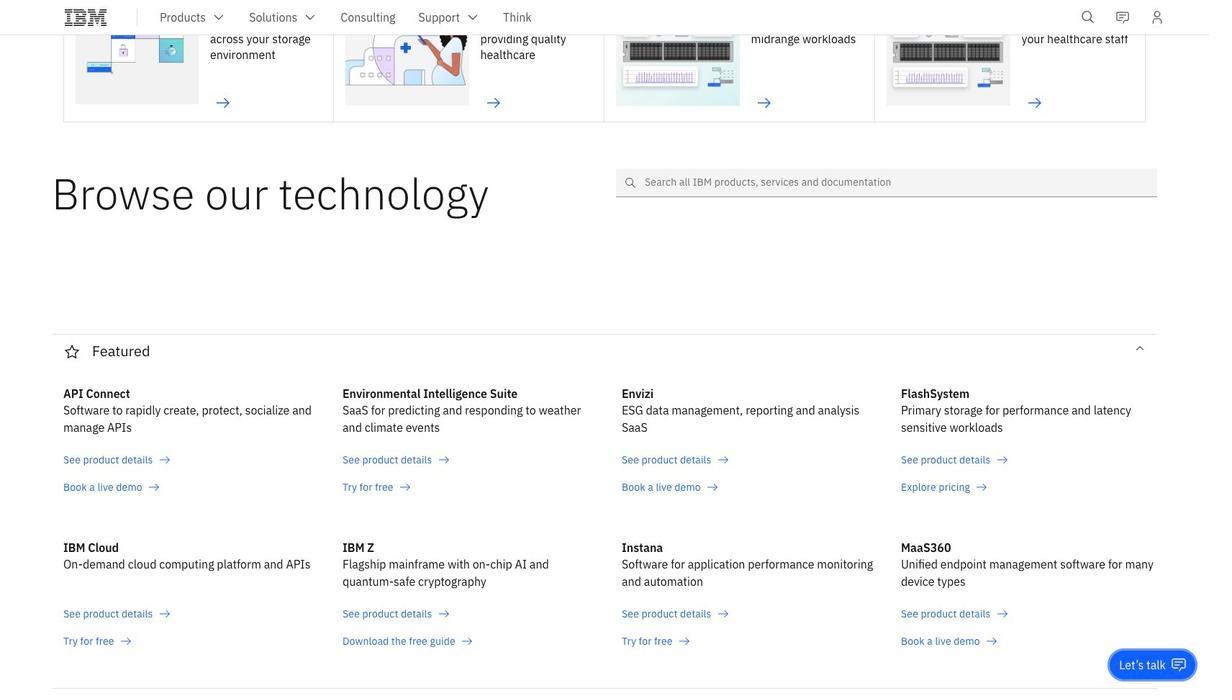 Task type: describe. For each thing, give the bounding box(es) containing it.
let's talk element
[[1120, 658, 1167, 673]]



Task type: vqa. For each thing, say whether or not it's contained in the screenshot.
'FinancialNews' Image
no



